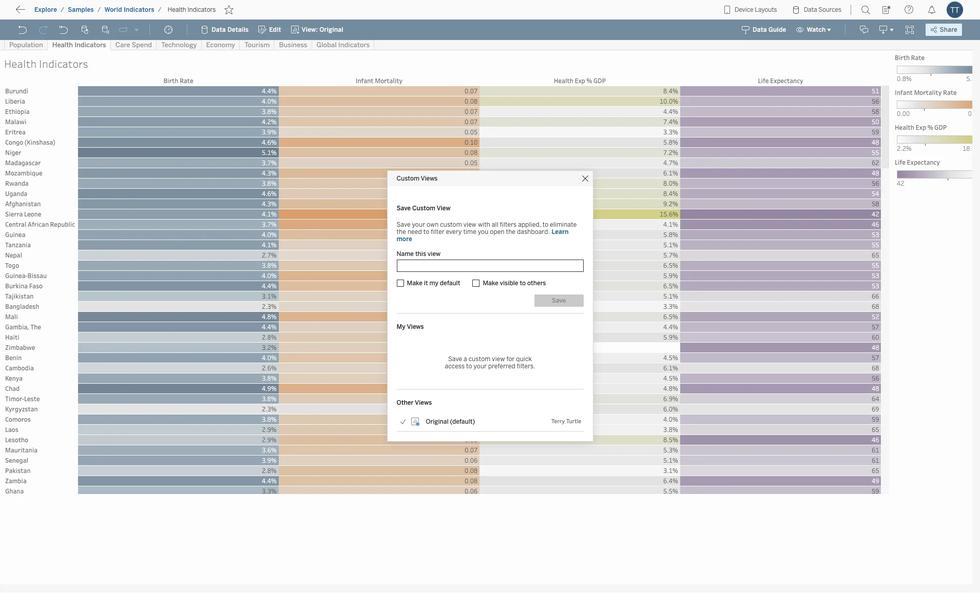 Task type: vqa. For each thing, say whether or not it's contained in the screenshot.
Tourism element
no



Task type: describe. For each thing, give the bounding box(es) containing it.
world indicators link
[[104, 6, 155, 14]]

3 / from the left
[[158, 6, 161, 13]]

health indicators element
[[165, 6, 219, 13]]

skip to content link
[[25, 6, 105, 19]]

1 / from the left
[[61, 6, 64, 13]]

explore
[[34, 6, 57, 13]]

samples
[[68, 6, 94, 13]]



Task type: locate. For each thing, give the bounding box(es) containing it.
2 / from the left
[[97, 6, 101, 13]]

samples link
[[67, 6, 94, 14]]

content
[[56, 8, 88, 17]]

skip to content
[[27, 8, 88, 17]]

explore / samples / world indicators /
[[34, 6, 161, 13]]

world
[[105, 6, 122, 13]]

health indicators
[[168, 6, 216, 13]]

2 horizontal spatial /
[[158, 6, 161, 13]]

indicators right world at the top left of page
[[124, 6, 154, 13]]

skip
[[27, 8, 44, 17]]

health
[[168, 6, 186, 13]]

/
[[61, 6, 64, 13], [97, 6, 101, 13], [158, 6, 161, 13]]

to
[[46, 8, 54, 17]]

0 horizontal spatial /
[[61, 6, 64, 13]]

indicators
[[124, 6, 154, 13], [188, 6, 216, 13]]

2 indicators from the left
[[188, 6, 216, 13]]

/ left health
[[158, 6, 161, 13]]

1 horizontal spatial /
[[97, 6, 101, 13]]

0 horizontal spatial indicators
[[124, 6, 154, 13]]

explore link
[[34, 6, 58, 14]]

/ left world at the top left of page
[[97, 6, 101, 13]]

1 indicators from the left
[[124, 6, 154, 13]]

/ right to
[[61, 6, 64, 13]]

1 horizontal spatial indicators
[[188, 6, 216, 13]]

indicators right health
[[188, 6, 216, 13]]



